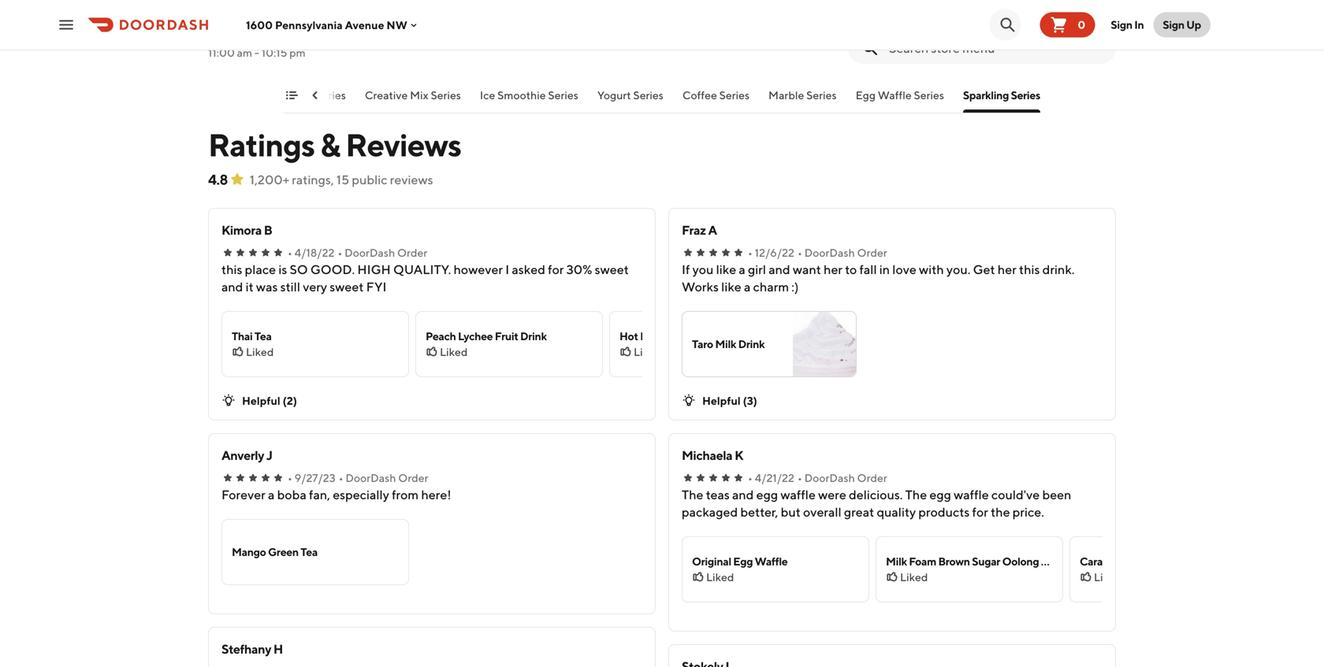 Task type: describe. For each thing, give the bounding box(es) containing it.
milk foam brown sugar oolong tea
[[886, 555, 1058, 568]]

• left 4/21/22
[[748, 472, 753, 485]]

ratings
[[208, 126, 315, 164]]

mango
[[232, 546, 266, 559]]

drink for peach lychee fruit drink
[[520, 330, 547, 343]]

sign up
[[1163, 18, 1201, 31]]

b
[[264, 223, 272, 238]]

0 horizontal spatial waffle
[[755, 555, 788, 568]]

0
[[1078, 18, 1086, 31]]

• 4/21/22 • doordash order
[[748, 472, 887, 485]]

longan
[[640, 330, 677, 343]]

taro milk drink
[[692, 338, 765, 351]]

taro milk drink button
[[682, 311, 857, 378]]

5 series from the left
[[719, 89, 750, 102]]

full
[[208, 29, 230, 44]]

7 series from the left
[[914, 89, 944, 102]]

tea right thai
[[254, 330, 272, 343]]

mango green tea
[[232, 546, 318, 559]]

Item Search search field
[[889, 39, 1103, 57]]

egg inside egg waffle series button
[[856, 89, 876, 102]]

1,200+ ratings, 15 public reviews
[[250, 172, 433, 187]]

sign up link
[[1153, 12, 1211, 37]]

milk left scroll menu navigation left image at the left of page
[[272, 89, 294, 102]]

marble series
[[769, 89, 837, 102]]

liked for milk
[[900, 571, 928, 584]]

liked for hot
[[634, 346, 662, 359]]

8 series from the left
[[1011, 89, 1040, 102]]

mix
[[410, 89, 429, 102]]

9/27/23
[[295, 472, 336, 485]]

ratings & reviews
[[208, 126, 461, 164]]

a
[[708, 223, 717, 238]]

(2)
[[283, 394, 297, 407]]

original egg waffle
[[692, 555, 788, 568]]

marble
[[769, 89, 804, 102]]

&
[[320, 126, 340, 164]]

• left 4/18/22
[[288, 246, 292, 259]]

liked for caramel
[[1094, 571, 1122, 584]]

• right 4/18/22
[[338, 246, 342, 259]]

yogurt series
[[597, 89, 664, 102]]

view
[[640, 635, 670, 650]]

view menu
[[640, 635, 706, 650]]

milk tea series button
[[272, 87, 346, 113]]

ice smoothie series button
[[480, 87, 578, 113]]

coffee
[[682, 89, 717, 102]]

menu for view
[[672, 635, 706, 650]]

green
[[268, 546, 299, 559]]

• 9/27/23 • doordash order
[[288, 472, 428, 485]]

public
[[352, 172, 387, 187]]

egg waffle series
[[856, 89, 944, 102]]

(3)
[[743, 394, 757, 407]]

fruit
[[495, 330, 518, 343]]

liked for thai
[[246, 346, 274, 359]]

liked for peach
[[440, 346, 468, 359]]

helpful for b
[[242, 394, 280, 407]]

doordash for kimora b
[[345, 246, 395, 259]]

original
[[692, 555, 731, 568]]

milk left foam
[[886, 555, 907, 568]]

1,200+
[[250, 172, 289, 187]]

pennsylvania
[[275, 18, 343, 31]]

ratings,
[[292, 172, 334, 187]]

• left 12/6/22
[[748, 246, 753, 259]]

egg waffle series button
[[856, 87, 944, 113]]

oolong
[[1002, 555, 1039, 568]]

doordash for anverly j
[[346, 472, 396, 485]]

creative mix series button
[[365, 87, 461, 113]]

view menu button
[[609, 627, 716, 658]]

fraz
[[682, 223, 706, 238]]

peach
[[426, 330, 456, 343]]

4.8
[[208, 171, 228, 188]]

tea right the oolong
[[1041, 555, 1058, 568]]

drink inside "taro milk drink" button
[[738, 338, 765, 351]]

helpful (2)
[[242, 394, 297, 407]]

reviews
[[390, 172, 433, 187]]

scroll menu navigation left image
[[309, 89, 322, 102]]

• 12/6/22 • doordash order
[[748, 246, 887, 259]]

6 series from the left
[[806, 89, 837, 102]]

mango green tea button
[[221, 519, 409, 586]]

order for b
[[397, 246, 427, 259]]

michaela k
[[682, 448, 743, 463]]

thai
[[232, 330, 253, 343]]

milk right the caramel at the bottom of page
[[1123, 555, 1144, 568]]

fraz a
[[682, 223, 717, 238]]

brown
[[938, 555, 970, 568]]

coffee series button
[[682, 87, 750, 113]]

• right 4/21/22
[[798, 472, 802, 485]]



Task type: vqa. For each thing, say whether or not it's contained in the screenshot.
the leftmost white
no



Task type: locate. For each thing, give the bounding box(es) containing it.
reviews
[[345, 126, 461, 164]]

1 horizontal spatial sign
[[1163, 18, 1184, 31]]

11:00
[[208, 46, 235, 59]]

0 vertical spatial egg
[[856, 89, 876, 102]]

series right yogurt
[[633, 89, 664, 102]]

egg right original
[[733, 555, 753, 568]]

1600 pennsylvania avenue nw
[[246, 18, 407, 31]]

doordash right 12/6/22
[[804, 246, 855, 259]]

creative
[[365, 89, 408, 102]]

1 horizontal spatial egg
[[856, 89, 876, 102]]

yogurt series button
[[597, 87, 664, 113]]

• right 9/27/23
[[339, 472, 343, 485]]

tea inside milk tea series button
[[296, 89, 313, 102]]

helpful
[[242, 394, 280, 407], [702, 394, 741, 407]]

sugar
[[972, 555, 1000, 568]]

liked down foam
[[900, 571, 928, 584]]

4 series from the left
[[633, 89, 664, 102]]

doordash for fraz a
[[804, 246, 855, 259]]

helpful for a
[[702, 394, 741, 407]]

drink right fruit
[[520, 330, 547, 343]]

series right mix
[[431, 89, 461, 102]]

1 helpful from the left
[[242, 394, 280, 407]]

liked down the 'peach'
[[440, 346, 468, 359]]

smoothie
[[497, 89, 546, 102]]

creative mix series
[[365, 89, 461, 102]]

0 vertical spatial menu
[[233, 29, 267, 44]]

0 horizontal spatial egg
[[733, 555, 753, 568]]

show menu categories image
[[285, 89, 298, 102]]

0 button
[[1040, 12, 1095, 37]]

menu inside button
[[672, 635, 706, 650]]

drink right 'honey'
[[713, 330, 739, 343]]

1600
[[246, 18, 273, 31]]

0 horizontal spatial helpful
[[242, 394, 280, 407]]

1 vertical spatial menu
[[672, 635, 706, 650]]

milk
[[272, 89, 294, 102], [715, 338, 736, 351], [886, 555, 907, 568], [1123, 555, 1144, 568]]

3 series from the left
[[548, 89, 578, 102]]

marble series button
[[769, 87, 837, 113]]

liked down the caramel at the bottom of page
[[1094, 571, 1122, 584]]

1 horizontal spatial helpful
[[702, 394, 741, 407]]

stefhany h
[[221, 642, 283, 657]]

am
[[237, 46, 252, 59]]

egg right marble series
[[856, 89, 876, 102]]

12/6/22
[[755, 246, 794, 259]]

• 4/18/22 • doordash order
[[288, 246, 427, 259]]

ice
[[480, 89, 495, 102]]

thai tea
[[232, 330, 272, 343]]

4/21/22
[[755, 472, 794, 485]]

tea down 'pm'
[[296, 89, 313, 102]]

helpful left (2)
[[242, 394, 280, 407]]

1600 pennsylvania avenue nw button
[[246, 18, 420, 31]]

• right 12/6/22
[[798, 246, 802, 259]]

helpful left (3)
[[702, 394, 741, 407]]

0 vertical spatial waffle
[[878, 89, 912, 102]]

0 horizontal spatial menu
[[233, 29, 267, 44]]

1 horizontal spatial menu
[[672, 635, 706, 650]]

4/18/22
[[295, 246, 335, 259]]

drink
[[520, 330, 547, 343], [713, 330, 739, 343], [738, 338, 765, 351]]

liked down "thai tea"
[[246, 346, 274, 359]]

waffle inside button
[[878, 89, 912, 102]]

nw
[[387, 18, 407, 31]]

yogurt
[[597, 89, 631, 102]]

sparkling
[[963, 89, 1009, 102]]

honey
[[679, 330, 711, 343]]

caramel milk tea
[[1080, 555, 1163, 568]]

egg
[[856, 89, 876, 102], [733, 555, 753, 568]]

15
[[336, 172, 349, 187]]

• left 9/27/23
[[288, 472, 292, 485]]

1 vertical spatial egg
[[733, 555, 753, 568]]

order for j
[[398, 472, 428, 485]]

liked
[[246, 346, 274, 359], [440, 346, 468, 359], [634, 346, 662, 359], [706, 571, 734, 584], [900, 571, 928, 584], [1094, 571, 1122, 584]]

tea
[[296, 89, 313, 102], [254, 330, 272, 343], [301, 546, 318, 559], [1041, 555, 1058, 568], [1146, 555, 1163, 568]]

drink for hot longan honey drink
[[713, 330, 739, 343]]

sign
[[1111, 18, 1132, 31], [1163, 18, 1184, 31]]

menu
[[233, 29, 267, 44], [672, 635, 706, 650]]

waffle
[[878, 89, 912, 102], [755, 555, 788, 568]]

anverly
[[221, 448, 264, 463]]

michaela
[[682, 448, 732, 463]]

peach lychee fruit drink
[[426, 330, 547, 343]]

menu inside the 'full menu 11:00 am - 10:15 pm'
[[233, 29, 267, 44]]

sign for sign in
[[1111, 18, 1132, 31]]

0 horizontal spatial sign
[[1111, 18, 1132, 31]]

hot
[[620, 330, 638, 343]]

sparkling series
[[963, 89, 1040, 102]]

series right show menu categories icon
[[316, 89, 346, 102]]

•
[[288, 246, 292, 259], [338, 246, 342, 259], [748, 246, 753, 259], [798, 246, 802, 259], [288, 472, 292, 485], [339, 472, 343, 485], [748, 472, 753, 485], [798, 472, 802, 485]]

menu for full
[[233, 29, 267, 44]]

series right coffee
[[719, 89, 750, 102]]

foam
[[909, 555, 936, 568]]

open menu image
[[57, 15, 76, 34]]

k
[[735, 448, 743, 463]]

kimora
[[221, 223, 262, 238]]

avenue
[[345, 18, 384, 31]]

order for k
[[857, 472, 887, 485]]

-
[[254, 46, 259, 59]]

milk right taro
[[715, 338, 736, 351]]

liked down longan
[[634, 346, 662, 359]]

pm
[[289, 46, 306, 59]]

1 series from the left
[[316, 89, 346, 102]]

series inside "button"
[[431, 89, 461, 102]]

doordash right 4/21/22
[[804, 472, 855, 485]]

h
[[273, 642, 283, 657]]

tea right the caramel at the bottom of page
[[1146, 555, 1163, 568]]

sign in
[[1111, 18, 1144, 31]]

helpful (3)
[[702, 394, 757, 407]]

anverly j
[[221, 448, 272, 463]]

10:15
[[261, 46, 287, 59]]

taro milk drink image
[[793, 312, 856, 377]]

drink right taro
[[738, 338, 765, 351]]

2 series from the left
[[431, 89, 461, 102]]

sign in link
[[1101, 9, 1153, 41]]

order for a
[[857, 246, 887, 259]]

doordash
[[345, 246, 395, 259], [804, 246, 855, 259], [346, 472, 396, 485], [804, 472, 855, 485]]

doordash right 4/18/22
[[345, 246, 395, 259]]

ice smoothie series
[[480, 89, 578, 102]]

1 horizontal spatial waffle
[[878, 89, 912, 102]]

liked for original
[[706, 571, 734, 584]]

series left sparkling
[[914, 89, 944, 102]]

2 helpful from the left
[[702, 394, 741, 407]]

menu right view
[[672, 635, 706, 650]]

hot longan honey drink
[[620, 330, 739, 343]]

order
[[397, 246, 427, 259], [857, 246, 887, 259], [398, 472, 428, 485], [857, 472, 887, 485]]

series
[[316, 89, 346, 102], [431, 89, 461, 102], [548, 89, 578, 102], [633, 89, 664, 102], [719, 89, 750, 102], [806, 89, 837, 102], [914, 89, 944, 102], [1011, 89, 1040, 102]]

series right marble
[[806, 89, 837, 102]]

series right sparkling
[[1011, 89, 1040, 102]]

doordash for michaela k
[[804, 472, 855, 485]]

series right smoothie
[[548, 89, 578, 102]]

coffee series
[[682, 89, 750, 102]]

1 vertical spatial waffle
[[755, 555, 788, 568]]

menu up am
[[233, 29, 267, 44]]

sign left "in"
[[1111, 18, 1132, 31]]

lychee
[[458, 330, 493, 343]]

j
[[266, 448, 272, 463]]

up
[[1186, 18, 1201, 31]]

2 sign from the left
[[1163, 18, 1184, 31]]

sign left up
[[1163, 18, 1184, 31]]

in
[[1134, 18, 1144, 31]]

tea right green
[[301, 546, 318, 559]]

1 sign from the left
[[1111, 18, 1132, 31]]

full menu 11:00 am - 10:15 pm
[[208, 29, 306, 59]]

doordash right 9/27/23
[[346, 472, 396, 485]]

stefhany
[[221, 642, 271, 657]]

sign for sign up
[[1163, 18, 1184, 31]]

tea inside mango green tea button
[[301, 546, 318, 559]]

liked down original
[[706, 571, 734, 584]]



